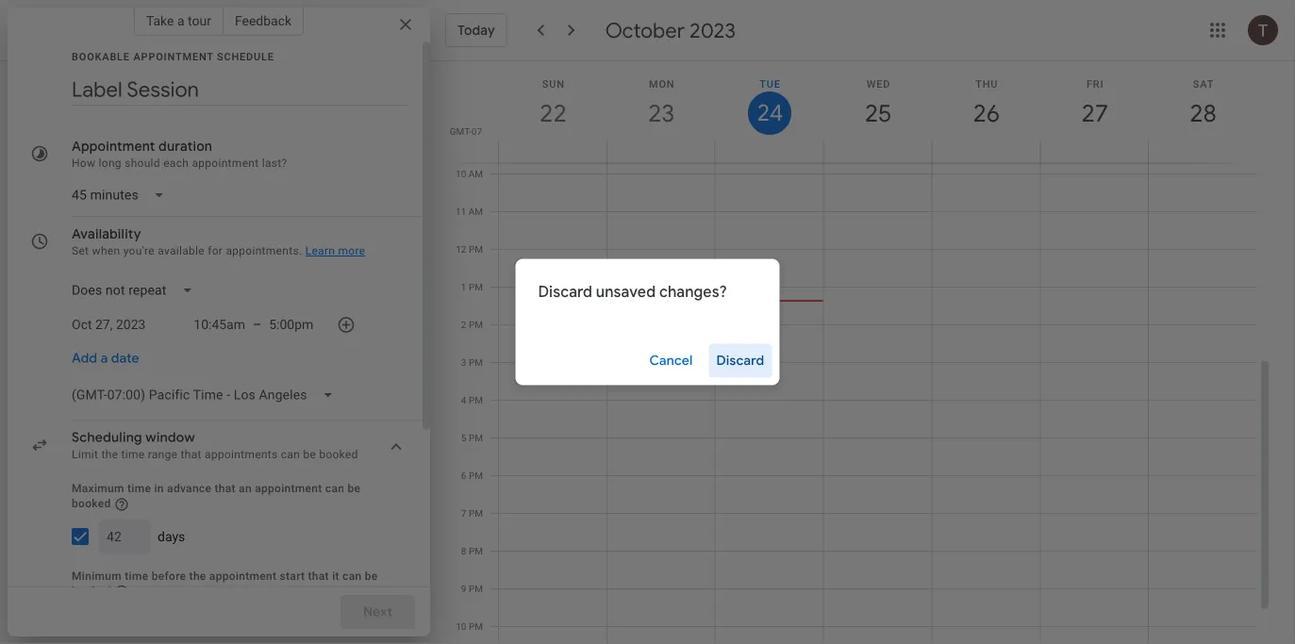 Task type: locate. For each thing, give the bounding box(es) containing it.
8 pm from the top
[[469, 508, 483, 519]]

0 horizontal spatial discard
[[538, 282, 593, 301]]

limit
[[72, 448, 98, 461]]

can for time
[[343, 570, 362, 583]]

how
[[72, 157, 96, 170]]

time left the range
[[121, 448, 145, 461]]

feedback button
[[224, 6, 304, 36]]

the
[[101, 448, 118, 461], [189, 570, 206, 583]]

1 vertical spatial can
[[325, 482, 345, 495]]

5 pm
[[461, 433, 483, 444]]

pm for 9 pm
[[469, 584, 483, 595]]

6 pm
[[461, 470, 483, 482]]

pm for 10 pm
[[469, 621, 483, 633]]

pm for 4 pm
[[469, 395, 483, 406]]

be inside maximum time in advance that an appointment can be booked
[[348, 482, 361, 495]]

9 pm from the top
[[469, 546, 483, 557]]

booked for window
[[319, 448, 358, 461]]

minimum
[[72, 570, 122, 583]]

10 am
[[456, 168, 483, 180]]

pm for 7 pm
[[469, 508, 483, 519]]

1 vertical spatial a
[[101, 350, 108, 367]]

9
[[461, 584, 467, 595]]

0 vertical spatial the
[[101, 448, 118, 461]]

1 horizontal spatial a
[[177, 13, 185, 28]]

gmt-07
[[450, 125, 482, 137]]

am
[[469, 168, 483, 180], [469, 206, 483, 217]]

start
[[280, 570, 305, 583]]

2 vertical spatial that
[[308, 570, 329, 583]]

2 vertical spatial time
[[125, 570, 149, 583]]

days
[[158, 529, 185, 544]]

a right 'add'
[[101, 350, 108, 367]]

booked
[[319, 448, 358, 461], [72, 497, 111, 510], [72, 585, 111, 598]]

–
[[253, 317, 262, 332]]

10 down 9
[[456, 621, 467, 633]]

1 vertical spatial time
[[127, 482, 151, 495]]

10
[[456, 168, 466, 180], [456, 621, 467, 633]]

2 horizontal spatial that
[[308, 570, 329, 583]]

2 horizontal spatial be
[[365, 570, 378, 583]]

the down scheduling
[[101, 448, 118, 461]]

grid
[[438, 61, 1273, 644]]

time inside maximum time in advance that an appointment can be booked
[[127, 482, 151, 495]]

11
[[456, 206, 466, 217]]

a
[[177, 13, 185, 28], [101, 350, 108, 367]]

appointment for time
[[255, 482, 322, 495]]

it
[[332, 570, 339, 583]]

1 vertical spatial booked
[[72, 497, 111, 510]]

that inside minimum time before the appointment start that it can be booked
[[308, 570, 329, 583]]

0 vertical spatial that
[[181, 448, 202, 461]]

7 column header from the left
[[1148, 61, 1258, 163]]

duration
[[159, 138, 212, 155]]

pm right 5
[[469, 433, 483, 444]]

time
[[121, 448, 145, 461], [127, 482, 151, 495], [125, 570, 149, 583]]

07
[[472, 125, 482, 137]]

learn
[[305, 244, 335, 258]]

1 vertical spatial that
[[215, 482, 236, 495]]

10 pm from the top
[[469, 584, 483, 595]]

unsaved
[[596, 282, 656, 301]]

1 vertical spatial be
[[348, 482, 361, 495]]

cancel
[[650, 352, 693, 369]]

3
[[461, 357, 467, 368]]

5 column header from the left
[[932, 61, 1041, 163]]

the for time
[[189, 570, 206, 583]]

am up 11 am
[[469, 168, 483, 180]]

2 vertical spatial can
[[343, 570, 362, 583]]

a inside button
[[101, 350, 108, 367]]

the inside scheduling window limit the time range that appointments can be booked
[[101, 448, 118, 461]]

time for maximum
[[127, 482, 151, 495]]

pm right 12
[[469, 244, 483, 255]]

the inside minimum time before the appointment start that it can be booked
[[189, 570, 206, 583]]

0 vertical spatial time
[[121, 448, 145, 461]]

3 column header from the left
[[715, 61, 824, 163]]

1 horizontal spatial that
[[215, 482, 236, 495]]

1 vertical spatial discard
[[717, 352, 765, 369]]

1 horizontal spatial the
[[189, 570, 206, 583]]

6 pm from the top
[[469, 433, 483, 444]]

pm for 12 pm
[[469, 244, 483, 255]]

appointment for duration
[[192, 157, 259, 170]]

pm right 9
[[469, 584, 483, 595]]

discard left unsaved
[[538, 282, 593, 301]]

1 vertical spatial am
[[469, 206, 483, 217]]

can
[[281, 448, 300, 461], [325, 482, 345, 495], [343, 570, 362, 583]]

5
[[461, 433, 467, 444]]

pm right the 1
[[469, 282, 483, 293]]

last?
[[262, 157, 287, 170]]

booked inside scheduling window limit the time range that appointments can be booked
[[319, 448, 358, 461]]

time inside minimum time before the appointment start that it can be booked
[[125, 570, 149, 583]]

10 for 10 pm
[[456, 621, 467, 633]]

can right it
[[343, 570, 362, 583]]

bookable
[[72, 50, 130, 62]]

appointment inside appointment duration how long should each appointment last?
[[192, 157, 259, 170]]

that left it
[[308, 570, 329, 583]]

that left an
[[215, 482, 236, 495]]

1 column header from the left
[[498, 61, 607, 163]]

pm right 4 in the bottom of the page
[[469, 395, 483, 406]]

can up it
[[325, 482, 345, 495]]

0 vertical spatial be
[[303, 448, 316, 461]]

appointment inside maximum time in advance that an appointment can be booked
[[255, 482, 322, 495]]

2023
[[690, 17, 736, 43]]

discard
[[538, 282, 593, 301], [717, 352, 765, 369]]

2 pm from the top
[[469, 282, 483, 293]]

appointment
[[72, 138, 155, 155]]

time left in
[[127, 482, 151, 495]]

0 vertical spatial a
[[177, 13, 185, 28]]

october 2023
[[605, 17, 736, 43]]

0 vertical spatial can
[[281, 448, 300, 461]]

pm right 6
[[469, 470, 483, 482]]

pm right the 3
[[469, 357, 483, 368]]

pm down 9 pm on the left bottom
[[469, 621, 483, 633]]

discard unsaved changes?
[[538, 282, 727, 301]]

that inside scheduling window limit the time range that appointments can be booked
[[181, 448, 202, 461]]

4
[[461, 395, 467, 406]]

booked inside minimum time before the appointment start that it can be booked
[[72, 585, 111, 598]]

0 vertical spatial appointment
[[192, 157, 259, 170]]

am for 10 am
[[469, 168, 483, 180]]

appointment
[[133, 50, 214, 62]]

1 vertical spatial the
[[189, 570, 206, 583]]

that
[[181, 448, 202, 461], [215, 482, 236, 495], [308, 570, 329, 583]]

availability set when you're available for appointments. learn more
[[72, 226, 365, 258]]

7 pm from the top
[[469, 470, 483, 482]]

that for time
[[308, 570, 329, 583]]

2 am from the top
[[469, 206, 483, 217]]

0 vertical spatial 10
[[456, 168, 466, 180]]

5 pm from the top
[[469, 395, 483, 406]]

pm for 2 pm
[[469, 319, 483, 331]]

bookable appointment schedule
[[72, 50, 274, 62]]

can right appointments
[[281, 448, 300, 461]]

1 vertical spatial 10
[[456, 621, 467, 633]]

2 column header from the left
[[607, 61, 716, 163]]

10 up 11
[[456, 168, 466, 180]]

that for window
[[181, 448, 202, 461]]

schedule
[[217, 50, 274, 62]]

4 pm from the top
[[469, 357, 483, 368]]

can inside scheduling window limit the time range that appointments can be booked
[[281, 448, 300, 461]]

a inside 'button'
[[177, 13, 185, 28]]

feedback
[[235, 13, 292, 28]]

discard inside discard button
[[717, 352, 765, 369]]

1 am from the top
[[469, 168, 483, 180]]

3 pm from the top
[[469, 319, 483, 331]]

time left before
[[125, 570, 149, 583]]

2 vertical spatial booked
[[72, 585, 111, 598]]

1 horizontal spatial be
[[348, 482, 361, 495]]

9 pm
[[461, 584, 483, 595]]

appointment down duration on the left top of the page
[[192, 157, 259, 170]]

that inside maximum time in advance that an appointment can be booked
[[215, 482, 236, 495]]

discard unsaved changes? alert dialog
[[516, 259, 780, 385]]

today
[[458, 22, 495, 39]]

0 horizontal spatial be
[[303, 448, 316, 461]]

pm right '7'
[[469, 508, 483, 519]]

2 vertical spatial appointment
[[209, 570, 277, 583]]

long
[[99, 157, 122, 170]]

0 vertical spatial am
[[469, 168, 483, 180]]

date
[[111, 350, 139, 367]]

2 vertical spatial be
[[365, 570, 378, 583]]

when
[[92, 244, 120, 258]]

be inside scheduling window limit the time range that appointments can be booked
[[303, 448, 316, 461]]

1 pm from the top
[[469, 244, 483, 255]]

that down window
[[181, 448, 202, 461]]

11 pm from the top
[[469, 621, 483, 633]]

discard right cancel button
[[717, 352, 765, 369]]

1 10 from the top
[[456, 168, 466, 180]]

1 horizontal spatial discard
[[717, 352, 765, 369]]

for
[[208, 244, 223, 258]]

appointment
[[192, 157, 259, 170], [255, 482, 322, 495], [209, 570, 277, 583]]

0 horizontal spatial a
[[101, 350, 108, 367]]

maximum
[[72, 482, 124, 495]]

a for tour
[[177, 13, 185, 28]]

pm right 8
[[469, 546, 483, 557]]

8
[[461, 546, 467, 557]]

appointment right an
[[255, 482, 322, 495]]

be
[[303, 448, 316, 461], [348, 482, 361, 495], [365, 570, 378, 583]]

the right before
[[189, 570, 206, 583]]

window
[[146, 429, 195, 446]]

pm right the 2
[[469, 319, 483, 331]]

0 vertical spatial discard
[[538, 282, 593, 301]]

0 vertical spatial booked
[[319, 448, 358, 461]]

am right 11
[[469, 206, 483, 217]]

0 horizontal spatial that
[[181, 448, 202, 461]]

appointment left start
[[209, 570, 277, 583]]

2
[[461, 319, 467, 331]]

column header
[[498, 61, 607, 163], [607, 61, 716, 163], [715, 61, 824, 163], [823, 61, 933, 163], [932, 61, 1041, 163], [1040, 61, 1149, 163], [1148, 61, 1258, 163]]

Maximum days in advance that an appointment can be booked number field
[[107, 520, 142, 554]]

3 pm
[[461, 357, 483, 368]]

a left tour
[[177, 13, 185, 28]]

1 vertical spatial appointment
[[255, 482, 322, 495]]

0 horizontal spatial the
[[101, 448, 118, 461]]

2 10 from the top
[[456, 621, 467, 633]]

pm for 1 pm
[[469, 282, 483, 293]]

be inside minimum time before the appointment start that it can be booked
[[365, 570, 378, 583]]

can inside minimum time before the appointment start that it can be booked
[[343, 570, 362, 583]]



Task type: describe. For each thing, give the bounding box(es) containing it.
take a tour button
[[134, 6, 224, 36]]

7
[[461, 508, 467, 519]]

8 pm
[[461, 546, 483, 557]]

today button
[[445, 13, 507, 47]]

1
[[461, 282, 467, 293]]

should
[[125, 157, 160, 170]]

Add title text field
[[72, 75, 408, 104]]

cancel button
[[641, 338, 702, 384]]

12
[[456, 244, 467, 255]]

take
[[146, 13, 174, 28]]

tour
[[188, 13, 211, 28]]

pm for 6 pm
[[469, 470, 483, 482]]

an
[[239, 482, 252, 495]]

booked for time
[[72, 585, 111, 598]]

2 pm
[[461, 319, 483, 331]]

each
[[163, 157, 189, 170]]

appointment inside minimum time before the appointment start that it can be booked
[[209, 570, 277, 583]]

pm for 5 pm
[[469, 433, 483, 444]]

time for minimum
[[125, 570, 149, 583]]

october
[[605, 17, 685, 43]]

add a date button
[[64, 342, 147, 376]]

pm for 3 pm
[[469, 357, 483, 368]]

before
[[152, 570, 186, 583]]

6
[[461, 470, 467, 482]]

gmt-
[[450, 125, 472, 137]]

10 for 10 am
[[456, 168, 466, 180]]

learn more link
[[305, 244, 365, 258]]

4 pm
[[461, 395, 483, 406]]

add a date
[[72, 350, 139, 367]]

the for window
[[101, 448, 118, 461]]

am for 11 am
[[469, 206, 483, 217]]

changes?
[[659, 282, 727, 301]]

take a tour
[[146, 13, 211, 28]]

more
[[338, 244, 365, 258]]

be for window
[[303, 448, 316, 461]]

discard for discard
[[717, 352, 765, 369]]

1 pm
[[461, 282, 483, 293]]

6 column header from the left
[[1040, 61, 1149, 163]]

booked inside maximum time in advance that an appointment can be booked
[[72, 497, 111, 510]]

in
[[154, 482, 164, 495]]

be for time
[[365, 570, 378, 583]]

discard button
[[709, 338, 772, 384]]

minimum time before the appointment start that it can be booked
[[72, 570, 378, 598]]

maximum time in advance that an appointment can be booked
[[72, 482, 361, 510]]

pm for 8 pm
[[469, 546, 483, 557]]

appointments
[[205, 448, 278, 461]]

you're
[[123, 244, 155, 258]]

appointments.
[[226, 244, 302, 258]]

4 column header from the left
[[823, 61, 933, 163]]

available
[[158, 244, 205, 258]]

discard for discard unsaved changes?
[[538, 282, 593, 301]]

can inside maximum time in advance that an appointment can be booked
[[325, 482, 345, 495]]

set
[[72, 244, 89, 258]]

can for window
[[281, 448, 300, 461]]

a for date
[[101, 350, 108, 367]]

add
[[72, 350, 97, 367]]

scheduling window limit the time range that appointments can be booked
[[72, 429, 358, 461]]

11 am
[[456, 206, 483, 217]]

time inside scheduling window limit the time range that appointments can be booked
[[121, 448, 145, 461]]

scheduling
[[72, 429, 142, 446]]

range
[[148, 448, 178, 461]]

12 pm
[[456, 244, 483, 255]]

10 pm
[[456, 621, 483, 633]]

appointment duration how long should each appointment last?
[[72, 138, 287, 170]]

7 pm
[[461, 508, 483, 519]]

grid containing gmt-07
[[438, 61, 1273, 644]]

advance
[[167, 482, 212, 495]]

availability
[[72, 226, 141, 242]]



Task type: vqa. For each thing, say whether or not it's contained in the screenshot.
can in 'Minimum time before the appointment start that it can be booked'
yes



